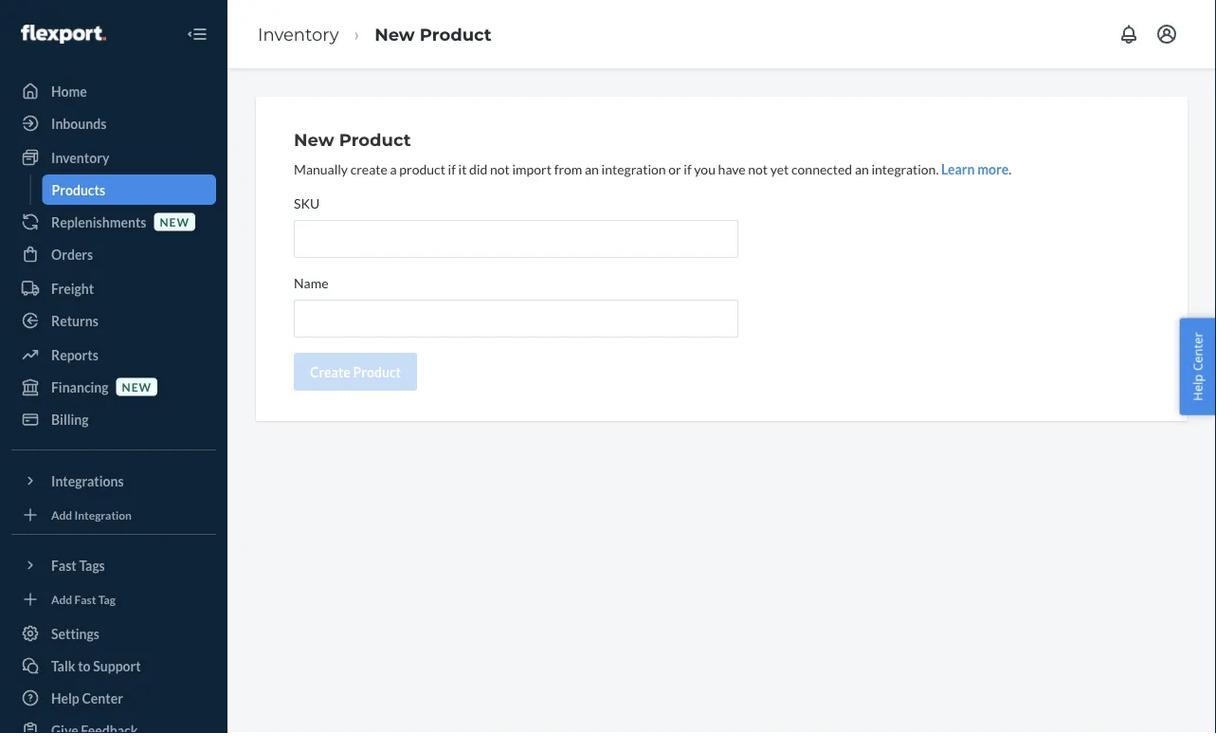 Task type: vqa. For each thing, say whether or not it's contained in the screenshot.
second if from the right
yes



Task type: describe. For each thing, give the bounding box(es) containing it.
from
[[554, 161, 583, 177]]

talk to support
[[51, 658, 141, 674]]

integration
[[74, 508, 132, 522]]

2 an from the left
[[855, 161, 869, 177]]

replenishments
[[51, 214, 146, 230]]

add integration
[[51, 508, 132, 522]]

2 not from the left
[[749, 161, 768, 177]]

1 if from the left
[[448, 161, 456, 177]]

returns link
[[11, 305, 216, 336]]

yet
[[771, 161, 789, 177]]

reports link
[[11, 340, 216, 370]]

learn
[[942, 161, 975, 177]]

orders
[[51, 246, 93, 262]]

product inside button
[[353, 364, 401, 380]]

integrations
[[51, 473, 124, 489]]

freight link
[[11, 273, 216, 303]]

help inside button
[[1190, 374, 1207, 401]]

product inside breadcrumbs navigation
[[420, 24, 492, 44]]

1 not from the left
[[490, 161, 510, 177]]

freight
[[51, 280, 94, 296]]

support
[[93, 658, 141, 674]]

add for add integration
[[51, 508, 72, 522]]

settings link
[[11, 618, 216, 649]]

tags
[[79, 557, 105, 573]]

integration
[[602, 161, 666, 177]]

new for replenishments
[[160, 215, 190, 228]]

to
[[78, 658, 91, 674]]

it
[[459, 161, 467, 177]]

home
[[51, 83, 87, 99]]

products link
[[42, 175, 216, 205]]

2 if from the left
[[684, 161, 692, 177]]

center inside button
[[1190, 332, 1207, 371]]

learn more button
[[942, 159, 1009, 178]]

products
[[52, 182, 105, 198]]

or
[[669, 161, 682, 177]]

breadcrumbs navigation
[[243, 7, 507, 62]]

inventory inside breadcrumbs navigation
[[258, 24, 339, 44]]

billing
[[51, 411, 89, 427]]

1 vertical spatial new
[[294, 129, 334, 150]]

1 horizontal spatial inventory link
[[258, 24, 339, 44]]

add integration link
[[11, 504, 216, 526]]

returns
[[51, 312, 98, 329]]

settings
[[51, 625, 100, 642]]

you
[[695, 161, 716, 177]]

new inside breadcrumbs navigation
[[375, 24, 415, 44]]

create
[[310, 364, 351, 380]]

more
[[978, 161, 1009, 177]]

help center inside help center link
[[51, 690, 123, 706]]

add fast tag
[[51, 592, 116, 606]]



Task type: locate. For each thing, give the bounding box(es) containing it.
center
[[1190, 332, 1207, 371], [82, 690, 123, 706]]

1 vertical spatial center
[[82, 690, 123, 706]]

0 horizontal spatial center
[[82, 690, 123, 706]]

help center button
[[1180, 318, 1217, 415]]

0 vertical spatial add
[[51, 508, 72, 522]]

a
[[390, 161, 397, 177]]

new for financing
[[122, 380, 152, 394]]

new product inside breadcrumbs navigation
[[375, 24, 492, 44]]

new down products link
[[160, 215, 190, 228]]

1 horizontal spatial an
[[855, 161, 869, 177]]

manually
[[294, 161, 348, 177]]

not
[[490, 161, 510, 177], [749, 161, 768, 177]]

inventory
[[258, 24, 339, 44], [51, 149, 109, 165]]

new down reports link
[[122, 380, 152, 394]]

an right from
[[585, 161, 599, 177]]

1 horizontal spatial new
[[160, 215, 190, 228]]

fast left tags
[[51, 557, 77, 573]]

orders link
[[11, 239, 216, 269]]

help center
[[1190, 332, 1207, 401], [51, 690, 123, 706]]

None text field
[[294, 300, 739, 338]]

create
[[351, 161, 388, 177]]

1 horizontal spatial inventory
[[258, 24, 339, 44]]

1 vertical spatial product
[[339, 129, 411, 150]]

fast tags
[[51, 557, 105, 573]]

None text field
[[294, 220, 739, 258]]

inventory link
[[258, 24, 339, 44], [11, 142, 216, 173]]

new product link
[[375, 24, 492, 44]]

0 horizontal spatial inventory link
[[11, 142, 216, 173]]

1 horizontal spatial center
[[1190, 332, 1207, 371]]

1 vertical spatial inventory
[[51, 149, 109, 165]]

0 vertical spatial product
[[420, 24, 492, 44]]

inbounds
[[51, 115, 107, 131]]

1 horizontal spatial help
[[1190, 374, 1207, 401]]

if
[[448, 161, 456, 177], [684, 161, 692, 177]]

0 vertical spatial center
[[1190, 332, 1207, 371]]

0 vertical spatial new
[[375, 24, 415, 44]]

not left yet at the right
[[749, 161, 768, 177]]

1 horizontal spatial not
[[749, 161, 768, 177]]

new
[[375, 24, 415, 44], [294, 129, 334, 150]]

0 horizontal spatial not
[[490, 161, 510, 177]]

2 add from the top
[[51, 592, 72, 606]]

create product button
[[294, 353, 417, 391]]

0 horizontal spatial help
[[51, 690, 79, 706]]

0 vertical spatial fast
[[51, 557, 77, 573]]

connected
[[792, 161, 853, 177]]

0 vertical spatial help
[[1190, 374, 1207, 401]]

1 vertical spatial help
[[51, 690, 79, 706]]

product
[[400, 161, 446, 177]]

1 vertical spatial fast
[[74, 592, 96, 606]]

help
[[1190, 374, 1207, 401], [51, 690, 79, 706]]

1 vertical spatial help center
[[51, 690, 123, 706]]

0 horizontal spatial inventory
[[51, 149, 109, 165]]

1 vertical spatial add
[[51, 592, 72, 606]]

new
[[160, 215, 190, 228], [122, 380, 152, 394]]

add fast tag link
[[11, 588, 216, 611]]

0 vertical spatial new
[[160, 215, 190, 228]]

new product
[[375, 24, 492, 44], [294, 129, 411, 150]]

fast
[[51, 557, 77, 573], [74, 592, 96, 606]]

did
[[470, 161, 488, 177]]

integration.
[[872, 161, 939, 177]]

product
[[420, 24, 492, 44], [339, 129, 411, 150], [353, 364, 401, 380]]

if right the or on the top right of page
[[684, 161, 692, 177]]

help center inside help center button
[[1190, 332, 1207, 401]]

reports
[[51, 347, 98, 363]]

add
[[51, 508, 72, 522], [51, 592, 72, 606]]

talk
[[51, 658, 75, 674]]

add left the integration at left bottom
[[51, 508, 72, 522]]

fast inside the fast tags dropdown button
[[51, 557, 77, 573]]

not right did
[[490, 161, 510, 177]]

0 horizontal spatial an
[[585, 161, 599, 177]]

0 horizontal spatial if
[[448, 161, 456, 177]]

name
[[294, 275, 329, 291]]

fast left tag
[[74, 592, 96, 606]]

1 vertical spatial new
[[122, 380, 152, 394]]

0 vertical spatial help center
[[1190, 332, 1207, 401]]

0 horizontal spatial help center
[[51, 690, 123, 706]]

0 vertical spatial new product
[[375, 24, 492, 44]]

1 vertical spatial inventory link
[[11, 142, 216, 173]]

talk to support button
[[11, 651, 216, 681]]

1 vertical spatial new product
[[294, 129, 411, 150]]

1 horizontal spatial new
[[375, 24, 415, 44]]

close navigation image
[[186, 23, 209, 46]]

1 an from the left
[[585, 161, 599, 177]]

1 horizontal spatial if
[[684, 161, 692, 177]]

0 vertical spatial inventory link
[[258, 24, 339, 44]]

1 horizontal spatial help center
[[1190, 332, 1207, 401]]

help center link
[[11, 683, 216, 713]]

manually create a product if it did not import from an integration or if you have not yet connected an integration. learn more .
[[294, 161, 1012, 177]]

1 add from the top
[[51, 508, 72, 522]]

billing link
[[11, 404, 216, 434]]

0 horizontal spatial new
[[122, 380, 152, 394]]

open notifications image
[[1118, 23, 1141, 46]]

fast inside add fast tag link
[[74, 592, 96, 606]]

create product
[[310, 364, 401, 380]]

home link
[[11, 76, 216, 106]]

if left "it"
[[448, 161, 456, 177]]

2 vertical spatial product
[[353, 364, 401, 380]]

an right connected
[[855, 161, 869, 177]]

inbounds link
[[11, 108, 216, 138]]

add up settings
[[51, 592, 72, 606]]

have
[[719, 161, 746, 177]]

open account menu image
[[1156, 23, 1179, 46]]

an
[[585, 161, 599, 177], [855, 161, 869, 177]]

import
[[513, 161, 552, 177]]

financing
[[51, 379, 109, 395]]

.
[[1009, 161, 1012, 177]]

add for add fast tag
[[51, 592, 72, 606]]

sku
[[294, 195, 320, 211]]

flexport logo image
[[21, 25, 106, 44]]

fast tags button
[[11, 550, 216, 580]]

0 vertical spatial inventory
[[258, 24, 339, 44]]

integrations button
[[11, 466, 216, 496]]

tag
[[98, 592, 116, 606]]

0 horizontal spatial new
[[294, 129, 334, 150]]



